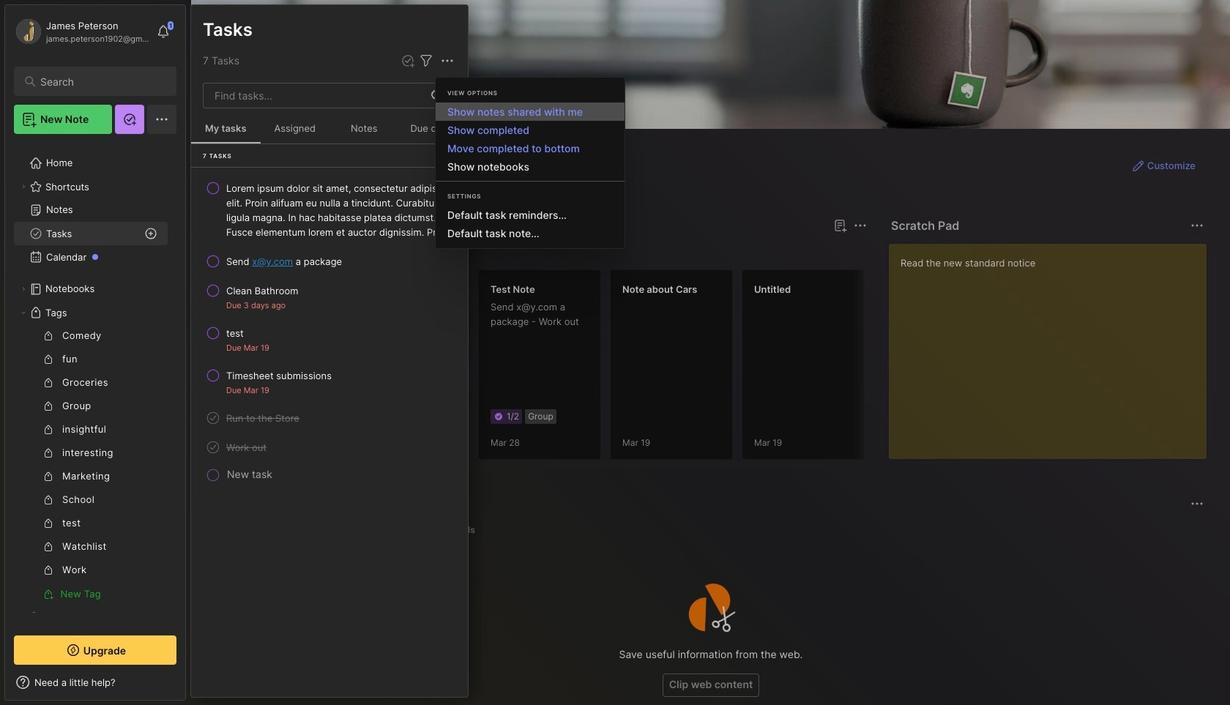 Task type: locate. For each thing, give the bounding box(es) containing it.
test 3 cell
[[226, 326, 244, 340]]

menu item
[[436, 103, 625, 121]]

row
[[197, 175, 462, 245], [197, 248, 462, 275], [197, 278, 462, 317], [197, 320, 462, 360], [197, 362, 462, 402], [197, 405, 462, 431], [197, 434, 462, 461]]

3 row from the top
[[197, 278, 462, 317]]

tree
[[5, 143, 185, 661]]

None search field
[[40, 72, 163, 90]]

1 vertical spatial tab list
[[217, 521, 1202, 539]]

more actions and view options image
[[439, 52, 456, 70]]

2 tab list from the top
[[217, 521, 1202, 539]]

tab
[[217, 243, 260, 261], [266, 243, 326, 261], [217, 521, 273, 539], [441, 521, 482, 539]]

expand notebooks image
[[19, 285, 28, 294]]

work out 6 cell
[[226, 440, 267, 455]]

1 vertical spatial dropdown list menu
[[436, 206, 625, 242]]

tab list
[[217, 243, 865, 261], [217, 521, 1202, 539]]

Start writing… text field
[[901, 244, 1206, 447]]

none search field inside main element
[[40, 72, 163, 90]]

0 vertical spatial tab list
[[217, 243, 865, 261]]

Find tasks… text field
[[206, 83, 422, 108]]

1 tab list from the top
[[217, 243, 865, 261]]

row group
[[191, 174, 468, 485], [215, 269, 1230, 469]]

new task image
[[401, 53, 415, 68]]

0 vertical spatial dropdown list menu
[[436, 103, 625, 176]]

group
[[14, 324, 168, 606]]

dropdown list menu
[[436, 103, 625, 176], [436, 206, 625, 242]]

timesheet submissions 4 cell
[[226, 368, 332, 383]]

7 row from the top
[[197, 434, 462, 461]]



Task type: vqa. For each thing, say whether or not it's contained in the screenshot.
Sort options field
no



Task type: describe. For each thing, give the bounding box(es) containing it.
filter tasks image
[[417, 52, 435, 70]]

1 row from the top
[[197, 175, 462, 245]]

tree inside main element
[[5, 143, 185, 661]]

2 dropdown list menu from the top
[[436, 206, 625, 242]]

More actions and view options field
[[435, 52, 456, 70]]

5 row from the top
[[197, 362, 462, 402]]

Filter tasks field
[[417, 52, 435, 70]]

run to the store 5 cell
[[226, 411, 299, 425]]

group inside tree
[[14, 324, 168, 606]]

1 dropdown list menu from the top
[[436, 103, 625, 176]]

clean bathroom 2 cell
[[226, 283, 298, 298]]

Account field
[[14, 17, 149, 46]]

2 row from the top
[[197, 248, 462, 275]]

4 row from the top
[[197, 320, 462, 360]]

expand tags image
[[19, 308, 28, 317]]

main element
[[0, 0, 190, 705]]

6 row from the top
[[197, 405, 462, 431]]

Search text field
[[40, 75, 163, 89]]

lorem ipsum dolor sit amet, consectetur adipiscing elit. proin alifuam eu nulla a tincidunt. curabitur ut ligula magna. in hac habitasse platea dictumst. fusce elementum lorem et auctor dignissim. proin eget mi id urna euismod consectetur. pellentesque porttitor ac urna quis fermentum: 0 cell
[[226, 181, 456, 239]]

WHAT'S NEW field
[[5, 671, 185, 694]]

send x@y.com a package 1 cell
[[226, 254, 342, 269]]

click to collapse image
[[185, 678, 196, 696]]



